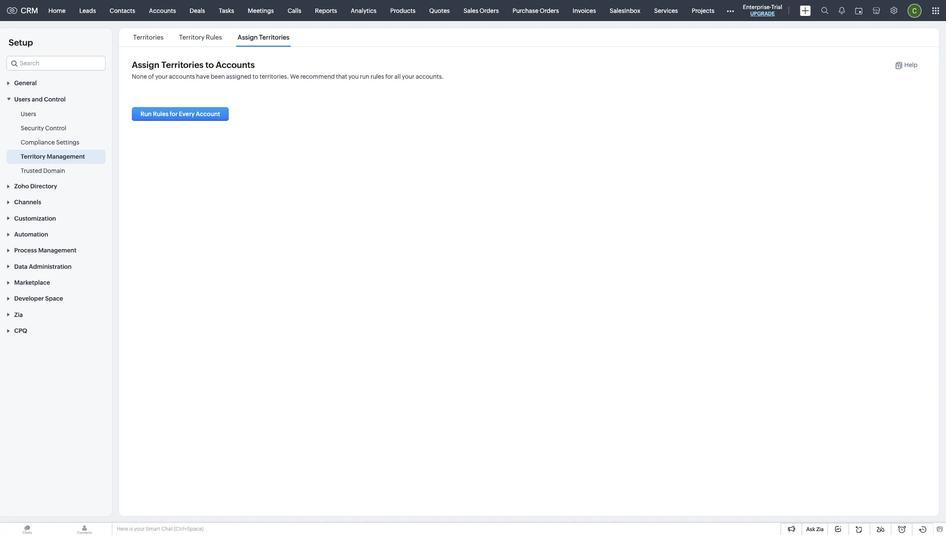 Task type: describe. For each thing, give the bounding box(es) containing it.
search image
[[821, 7, 828, 14]]

home link
[[42, 0, 72, 21]]

Search text field
[[7, 56, 105, 70]]

assign territories
[[238, 34, 289, 41]]

search element
[[816, 0, 833, 21]]

domain
[[43, 167, 65, 174]]

create menu image
[[800, 5, 811, 16]]

2 horizontal spatial your
[[402, 73, 414, 80]]

enterprise-
[[743, 4, 771, 10]]

purchase orders
[[513, 7, 559, 14]]

contacts link
[[103, 0, 142, 21]]

your for none of your accounts have been assigned to territories. we recommend that you run rules for all your accounts.
[[155, 73, 168, 80]]

assigned
[[226, 73, 251, 80]]

automation
[[14, 231, 48, 238]]

users and control region
[[0, 107, 112, 178]]

developer space button
[[0, 291, 112, 307]]

orders for sales orders
[[480, 7, 499, 14]]

cpq button
[[0, 323, 112, 339]]

home
[[49, 7, 66, 14]]

analytics link
[[344, 0, 383, 21]]

rules
[[206, 34, 222, 41]]

of
[[148, 73, 154, 80]]

been
[[211, 73, 225, 80]]

projects
[[692, 7, 714, 14]]

and
[[32, 96, 43, 103]]

developer
[[14, 296, 44, 303]]

marketplace
[[14, 280, 50, 287]]

marketplace button
[[0, 275, 112, 291]]

1 horizontal spatial zia
[[816, 527, 824, 533]]

signals element
[[833, 0, 850, 21]]

have
[[196, 73, 210, 80]]

users for users
[[21, 111, 36, 117]]

customization
[[14, 215, 56, 222]]

invoices link
[[566, 0, 603, 21]]

accounts link
[[142, 0, 183, 21]]

we
[[290, 73, 299, 80]]

contacts image
[[57, 524, 112, 536]]

users and control
[[14, 96, 66, 103]]

deals
[[190, 7, 205, 14]]

calendar image
[[855, 7, 862, 14]]

chats image
[[0, 524, 54, 536]]

projects link
[[685, 0, 721, 21]]

territory rules
[[179, 34, 222, 41]]

automation button
[[0, 226, 112, 243]]

zoho directory button
[[0, 178, 112, 194]]

meetings link
[[241, 0, 281, 21]]

developer space
[[14, 296, 63, 303]]

process management
[[14, 247, 76, 254]]

calls
[[288, 7, 301, 14]]

zia button
[[0, 307, 112, 323]]

territory for territory management
[[21, 153, 45, 160]]

products
[[390, 7, 415, 14]]

trusted domain
[[21, 167, 65, 174]]

Other Modules field
[[721, 4, 740, 17]]

rules
[[371, 73, 384, 80]]

crm
[[21, 6, 38, 15]]

invoices
[[573, 7, 596, 14]]

reports link
[[308, 0, 344, 21]]

territories for assign territories to accounts
[[161, 60, 204, 70]]

0 horizontal spatial accounts
[[149, 7, 176, 14]]

leads link
[[72, 0, 103, 21]]

zoho directory
[[14, 183, 57, 190]]

0 horizontal spatial to
[[205, 60, 214, 70]]

(ctrl+space)
[[174, 527, 204, 533]]

upgrade
[[750, 11, 775, 17]]

assign territories to accounts
[[132, 60, 255, 70]]

users for users and control
[[14, 96, 30, 103]]

general
[[14, 80, 37, 87]]

for
[[385, 73, 393, 80]]

reports
[[315, 7, 337, 14]]

cpq
[[14, 328, 27, 335]]

crm link
[[7, 6, 38, 15]]

users link
[[21, 110, 36, 118]]

channels button
[[0, 194, 112, 210]]



Task type: vqa. For each thing, say whether or not it's contained in the screenshot.
'field'
yes



Task type: locate. For each thing, give the bounding box(es) containing it.
control
[[44, 96, 66, 103], [45, 125, 66, 132]]

0 vertical spatial accounts
[[149, 7, 176, 14]]

1 horizontal spatial to
[[253, 73, 258, 80]]

1 vertical spatial zia
[[816, 527, 824, 533]]

control up compliance settings link
[[45, 125, 66, 132]]

zia
[[14, 312, 23, 319], [816, 527, 824, 533]]

accounts.
[[416, 73, 444, 80]]

territory inside list
[[179, 34, 205, 41]]

analytics
[[351, 7, 376, 14]]

all
[[394, 73, 401, 80]]

assign down meetings
[[238, 34, 258, 41]]

2 orders from the left
[[540, 7, 559, 14]]

territory rules link
[[178, 34, 223, 41]]

1 horizontal spatial assign
[[238, 34, 258, 41]]

0 vertical spatial zia
[[14, 312, 23, 319]]

territory inside territory management 'link'
[[21, 153, 45, 160]]

your right all
[[402, 73, 414, 80]]

administration
[[29, 264, 72, 270]]

profile image
[[908, 4, 921, 17]]

0 vertical spatial users
[[14, 96, 30, 103]]

your right is
[[134, 527, 145, 533]]

calls link
[[281, 0, 308, 21]]

compliance settings link
[[21, 138, 79, 147]]

salesinbox link
[[603, 0, 647, 21]]

services
[[654, 7, 678, 14]]

quotes link
[[422, 0, 457, 21]]

zia right ask
[[816, 527, 824, 533]]

meetings
[[248, 7, 274, 14]]

1 vertical spatial to
[[253, 73, 258, 80]]

your for here is your smart chat (ctrl+space)
[[134, 527, 145, 533]]

directory
[[30, 183, 57, 190]]

territories up the accounts
[[161, 60, 204, 70]]

territory management link
[[21, 152, 85, 161]]

sales orders
[[464, 7, 499, 14]]

orders right purchase
[[540, 7, 559, 14]]

accounts up territories link
[[149, 7, 176, 14]]

0 horizontal spatial assign
[[132, 60, 159, 70]]

1 horizontal spatial orders
[[540, 7, 559, 14]]

that
[[336, 73, 347, 80]]

management up data administration dropdown button at the left of the page
[[38, 247, 76, 254]]

contacts
[[110, 7, 135, 14]]

ask zia
[[806, 527, 824, 533]]

management for territory management
[[47, 153, 85, 160]]

assign for assign territories to accounts
[[132, 60, 159, 70]]

here
[[117, 527, 128, 533]]

0 horizontal spatial orders
[[480, 7, 499, 14]]

ask
[[806, 527, 815, 533]]

assign inside list
[[238, 34, 258, 41]]

territories
[[133, 34, 164, 41], [259, 34, 289, 41], [161, 60, 204, 70]]

orders
[[480, 7, 499, 14], [540, 7, 559, 14]]

assign for assign territories
[[238, 34, 258, 41]]

process management button
[[0, 243, 112, 259]]

your right of
[[155, 73, 168, 80]]

here is your smart chat (ctrl+space)
[[117, 527, 204, 533]]

data administration button
[[0, 259, 112, 275]]

users inside region
[[21, 111, 36, 117]]

territories.
[[260, 73, 289, 80]]

territory management
[[21, 153, 85, 160]]

control down "general" dropdown button
[[44, 96, 66, 103]]

none of your accounts have been assigned to territories. we recommend that you run rules for all your accounts.
[[132, 73, 444, 80]]

deals link
[[183, 0, 212, 21]]

accounts up assigned
[[216, 60, 255, 70]]

recommend
[[300, 73, 335, 80]]

1 vertical spatial users
[[21, 111, 36, 117]]

1 horizontal spatial accounts
[[216, 60, 255, 70]]

you
[[348, 73, 359, 80]]

1 orders from the left
[[480, 7, 499, 14]]

assign territories link
[[236, 34, 291, 41]]

zia inside dropdown button
[[14, 312, 23, 319]]

territories link
[[132, 34, 165, 41]]

trial
[[771, 4, 782, 10]]

territories down "meetings" link
[[259, 34, 289, 41]]

none
[[132, 73, 147, 80]]

security
[[21, 125, 44, 132]]

0 horizontal spatial territory
[[21, 153, 45, 160]]

territories for assign territories
[[259, 34, 289, 41]]

trusted
[[21, 167, 42, 174]]

data
[[14, 264, 28, 270]]

territories down accounts link
[[133, 34, 164, 41]]

signals image
[[839, 7, 845, 14]]

space
[[45, 296, 63, 303]]

1 vertical spatial management
[[38, 247, 76, 254]]

sales orders link
[[457, 0, 506, 21]]

0 vertical spatial assign
[[238, 34, 258, 41]]

sales
[[464, 7, 478, 14]]

1 horizontal spatial your
[[155, 73, 168, 80]]

to right assigned
[[253, 73, 258, 80]]

management
[[47, 153, 85, 160], [38, 247, 76, 254]]

users and control button
[[0, 91, 112, 107]]

profile element
[[902, 0, 927, 21]]

leads
[[79, 7, 96, 14]]

setup
[[9, 37, 33, 47]]

management down settings
[[47, 153, 85, 160]]

0 vertical spatial territory
[[179, 34, 205, 41]]

0 horizontal spatial zia
[[14, 312, 23, 319]]

your
[[155, 73, 168, 80], [402, 73, 414, 80], [134, 527, 145, 533]]

security control link
[[21, 124, 66, 133]]

purchase orders link
[[506, 0, 566, 21]]

settings
[[56, 139, 79, 146]]

smart
[[146, 527, 160, 533]]

None button
[[132, 107, 229, 121]]

1 vertical spatial control
[[45, 125, 66, 132]]

0 horizontal spatial your
[[134, 527, 145, 533]]

None field
[[6, 56, 106, 71]]

zoho
[[14, 183, 29, 190]]

to
[[205, 60, 214, 70], [253, 73, 258, 80]]

purchase
[[513, 7, 538, 14]]

control inside users and control dropdown button
[[44, 96, 66, 103]]

1 vertical spatial accounts
[[216, 60, 255, 70]]

salesinbox
[[610, 7, 640, 14]]

process
[[14, 247, 37, 254]]

1 vertical spatial territory
[[21, 153, 45, 160]]

create menu element
[[795, 0, 816, 21]]

chat
[[161, 527, 173, 533]]

0 vertical spatial to
[[205, 60, 214, 70]]

list containing territories
[[125, 28, 297, 47]]

trusted domain link
[[21, 167, 65, 175]]

list
[[125, 28, 297, 47]]

territory for territory rules
[[179, 34, 205, 41]]

run
[[360, 73, 369, 80]]

tasks
[[219, 7, 234, 14]]

channels
[[14, 199, 41, 206]]

accounts
[[169, 73, 195, 80]]

control inside security control link
[[45, 125, 66, 132]]

zia up cpq at bottom left
[[14, 312, 23, 319]]

services link
[[647, 0, 685, 21]]

users up security
[[21, 111, 36, 117]]

assign up of
[[132, 60, 159, 70]]

territory
[[179, 34, 205, 41], [21, 153, 45, 160]]

1 horizontal spatial territory
[[179, 34, 205, 41]]

users inside dropdown button
[[14, 96, 30, 103]]

compliance
[[21, 139, 55, 146]]

management for process management
[[38, 247, 76, 254]]

users left and
[[14, 96, 30, 103]]

accounts
[[149, 7, 176, 14], [216, 60, 255, 70]]

0 vertical spatial management
[[47, 153, 85, 160]]

orders for purchase orders
[[540, 7, 559, 14]]

to up have
[[205, 60, 214, 70]]

general button
[[0, 75, 112, 91]]

territory left rules on the top of page
[[179, 34, 205, 41]]

security control
[[21, 125, 66, 132]]

products link
[[383, 0, 422, 21]]

territory up "trusted"
[[21, 153, 45, 160]]

quotes
[[429, 7, 450, 14]]

management inside dropdown button
[[38, 247, 76, 254]]

compliance settings
[[21, 139, 79, 146]]

is
[[129, 527, 133, 533]]

orders right sales
[[480, 7, 499, 14]]

management inside 'link'
[[47, 153, 85, 160]]

1 vertical spatial assign
[[132, 60, 159, 70]]

0 vertical spatial control
[[44, 96, 66, 103]]

help
[[904, 62, 918, 69]]



